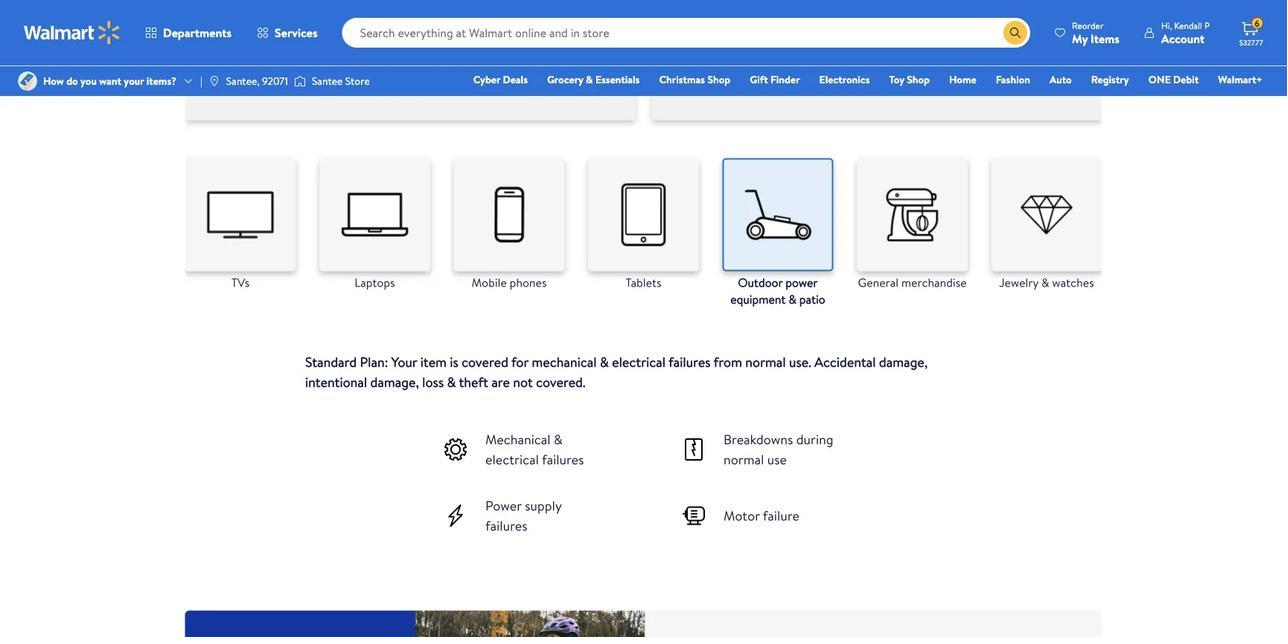 Task type: locate. For each thing, give the bounding box(es) containing it.
 image right 92071
[[294, 74, 306, 89]]

finder
[[770, 72, 800, 87]]

1 horizontal spatial shop
[[907, 72, 930, 87]]

reorder my items
[[1072, 19, 1119, 47]]

p
[[1204, 19, 1210, 32]]

 image for santee store
[[294, 74, 306, 89]]

santee,
[[226, 74, 260, 88]]

shop right toy
[[907, 72, 930, 87]]

registry link
[[1084, 71, 1136, 87]]

santee, 92071
[[226, 74, 288, 88]]

shop
[[707, 72, 730, 87], [907, 72, 930, 87]]

walmart image
[[24, 21, 121, 45]]

&
[[586, 72, 593, 87]]

hi,
[[1161, 19, 1172, 32]]

grocery & essentials link
[[540, 71, 646, 87]]

walmart+
[[1218, 72, 1262, 87]]

reorder
[[1072, 19, 1104, 32]]

account
[[1161, 30, 1205, 47]]

 image for how do you want your items?
[[18, 71, 37, 91]]

how
[[43, 74, 64, 88]]

0 horizontal spatial  image
[[18, 71, 37, 91]]

items
[[1091, 30, 1119, 47]]

1 shop from the left
[[707, 72, 730, 87]]

0 horizontal spatial shop
[[707, 72, 730, 87]]

you
[[80, 74, 97, 88]]

shop right 'christmas'
[[707, 72, 730, 87]]

your
[[124, 74, 144, 88]]

cyber deals link
[[467, 71, 534, 87]]

shop for toy shop
[[907, 72, 930, 87]]

cyber deals
[[473, 72, 528, 87]]

 image
[[208, 75, 220, 87]]

2 shop from the left
[[907, 72, 930, 87]]

kendall
[[1174, 19, 1202, 32]]

home link
[[942, 71, 983, 87]]

services button
[[244, 15, 330, 51]]

one
[[1148, 72, 1171, 87]]

walmart+ link
[[1211, 71, 1269, 87]]

gift
[[750, 72, 768, 87]]

home
[[949, 72, 976, 87]]

auto
[[1050, 72, 1072, 87]]

grocery
[[547, 72, 583, 87]]

1 horizontal spatial  image
[[294, 74, 306, 89]]

 image left how
[[18, 71, 37, 91]]

electronics
[[819, 72, 870, 87]]

 image
[[18, 71, 37, 91], [294, 74, 306, 89]]

christmas shop
[[659, 72, 730, 87]]

santee
[[312, 74, 343, 88]]

departments
[[163, 25, 232, 41]]



Task type: vqa. For each thing, say whether or not it's contained in the screenshot.
Toy Shop link
yes



Task type: describe. For each thing, give the bounding box(es) containing it.
92071
[[262, 74, 288, 88]]

debit
[[1173, 72, 1199, 87]]

registry
[[1091, 72, 1129, 87]]

one debit
[[1148, 72, 1199, 87]]

deals
[[503, 72, 528, 87]]

cyber
[[473, 72, 500, 87]]

store
[[345, 74, 370, 88]]

hi, kendall p account
[[1161, 19, 1210, 47]]

toy shop
[[889, 72, 930, 87]]

auto link
[[1043, 71, 1078, 87]]

fashion link
[[989, 71, 1037, 87]]

Walmart Site-Wide search field
[[342, 18, 1030, 48]]

how do you want your items?
[[43, 74, 176, 88]]

6
[[1255, 17, 1260, 30]]

electronics link
[[813, 71, 876, 87]]

one debit link
[[1142, 71, 1205, 87]]

my
[[1072, 30, 1088, 47]]

essentials
[[595, 72, 640, 87]]

christmas shop link
[[652, 71, 737, 87]]

toy shop link
[[882, 71, 936, 87]]

santee store
[[312, 74, 370, 88]]

grocery & essentials
[[547, 72, 640, 87]]

want
[[99, 74, 121, 88]]

christmas
[[659, 72, 705, 87]]

items?
[[146, 74, 176, 88]]

|
[[200, 74, 202, 88]]

do
[[66, 74, 78, 88]]

gift finder link
[[743, 71, 807, 87]]

services
[[275, 25, 318, 41]]

Search search field
[[342, 18, 1030, 48]]

search icon image
[[1009, 27, 1021, 39]]

fashion
[[996, 72, 1030, 87]]

$327.77
[[1239, 37, 1263, 47]]

gift finder
[[750, 72, 800, 87]]

departments button
[[132, 15, 244, 51]]

shop for christmas shop
[[707, 72, 730, 87]]

toy
[[889, 72, 904, 87]]



